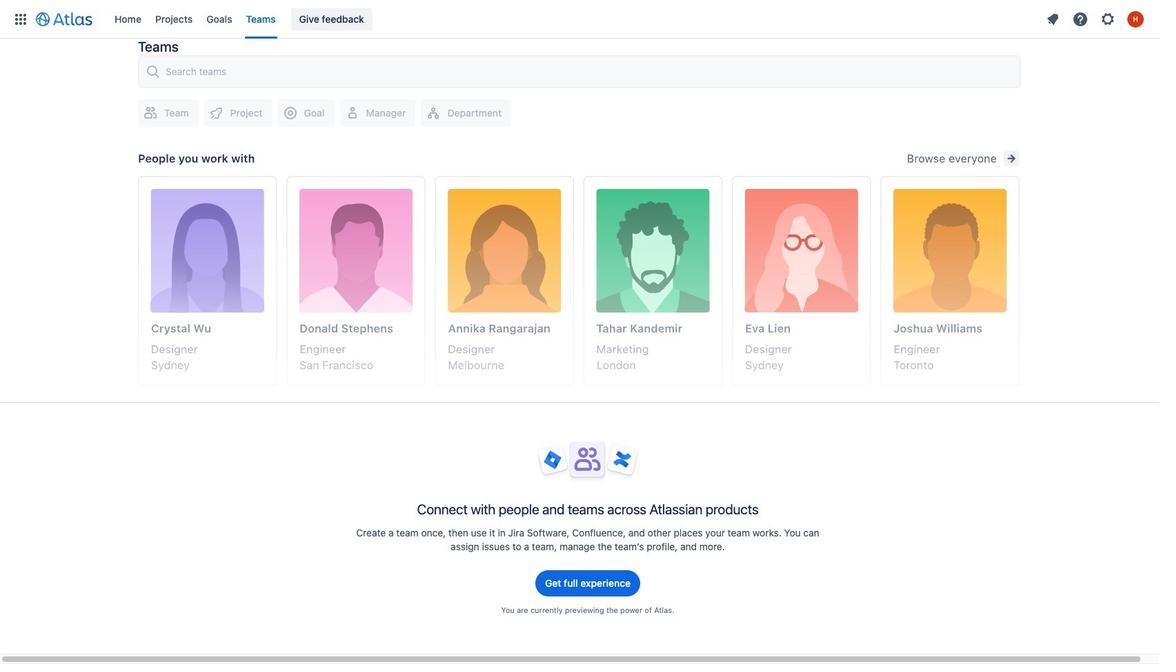 Task type: locate. For each thing, give the bounding box(es) containing it.
top element
[[8, 0, 1041, 38]]

notifications image
[[1045, 11, 1062, 27]]

list
[[108, 0, 1041, 38], [1041, 8, 1152, 30]]

help icon image
[[1073, 11, 1089, 27]]

banner
[[0, 0, 1160, 39]]

switch to... image
[[12, 11, 29, 27]]



Task type: describe. For each thing, give the bounding box(es) containing it.
search teams image
[[145, 64, 162, 80]]

account image
[[1128, 11, 1145, 27]]

Search teams field
[[162, 59, 1015, 84]]

settings image
[[1101, 11, 1117, 27]]



Task type: vqa. For each thing, say whether or not it's contained in the screenshot.
the top dialog
no



